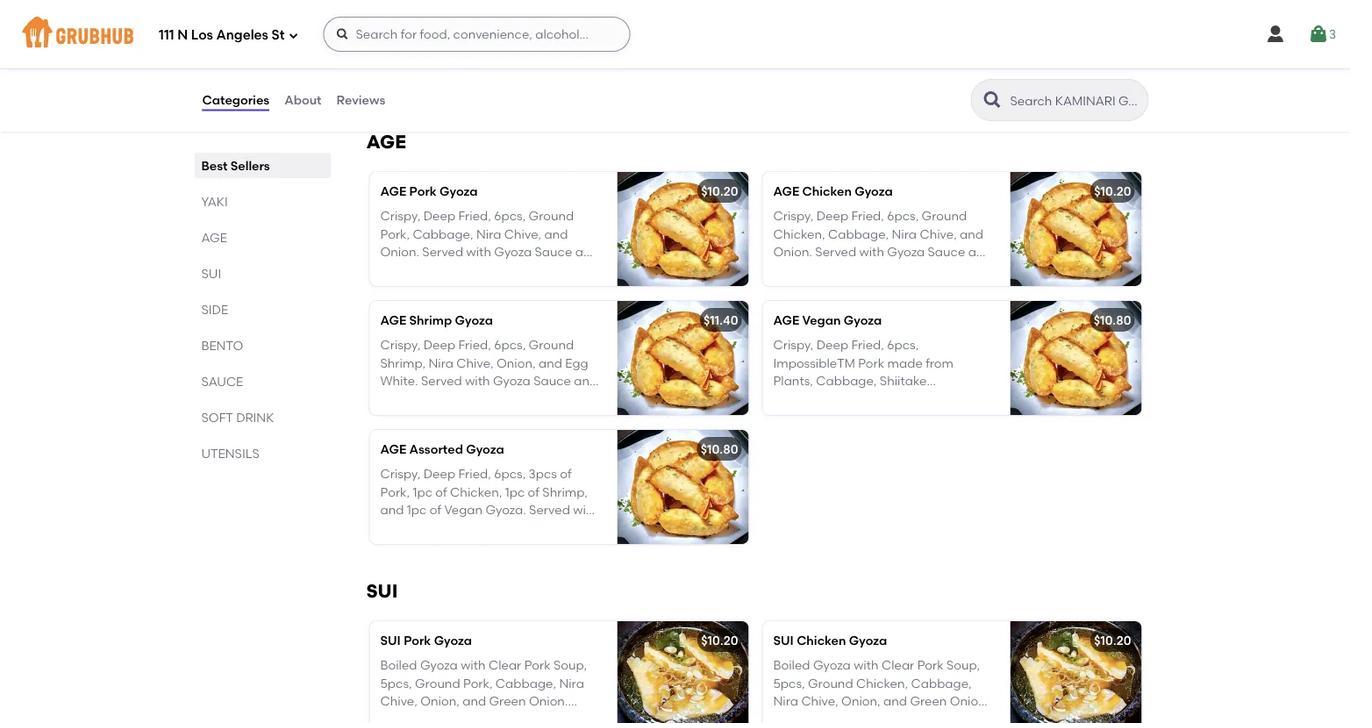 Task type: describe. For each thing, give the bounding box(es) containing it.
soft drink tab
[[201, 408, 324, 427]]

side
[[201, 302, 228, 317]]

drink
[[236, 410, 274, 425]]

los
[[191, 27, 213, 43]]

age assorted gyoza image
[[618, 430, 749, 544]]

pork for sui
[[404, 633, 431, 648]]

reviews button
[[336, 68, 386, 132]]

sui chicken gyoza
[[774, 633, 888, 648]]

chicken for sui
[[797, 633, 847, 648]]

pork for age
[[410, 184, 437, 199]]

sui for sui chicken gyoza
[[774, 633, 794, 648]]

$10.20 for sui chicken gyoza
[[1095, 633, 1132, 648]]

Search for food, convenience, alcohol... search field
[[323, 17, 631, 52]]

bento tab
[[201, 336, 324, 355]]

gyoza for age assorted gyoza
[[466, 442, 505, 457]]

categories
[[202, 92, 270, 107]]

$10.80 for age assorted gyoza
[[701, 442, 739, 457]]

age shrimp gyoza
[[381, 313, 493, 328]]

sellers
[[231, 158, 270, 173]]

age vegan gyoza image
[[1011, 301, 1142, 415]]

gyoza for age pork gyoza
[[440, 184, 478, 199]]

sui tab
[[201, 264, 324, 283]]

best sellers
[[201, 158, 270, 173]]

gyoza for age vegan gyoza
[[844, 313, 882, 328]]

gyoza for age shrimp gyoza
[[455, 313, 493, 328]]

age chicken gyoza image
[[1011, 172, 1142, 286]]

about button
[[284, 68, 323, 132]]

gyoza for sui chicken gyoza
[[850, 633, 888, 648]]

best
[[201, 158, 228, 173]]

$11.40
[[704, 313, 739, 328]]

3 button
[[1309, 18, 1337, 50]]

111
[[159, 27, 174, 43]]

chicken for age
[[803, 184, 852, 199]]

yaki
[[201, 194, 228, 209]]

gyoza for age chicken gyoza
[[855, 184, 893, 199]]

Search KAMINARI GYOZA search field
[[1009, 92, 1143, 109]]

sui pork gyoza
[[381, 633, 472, 648]]

0 horizontal spatial svg image
[[288, 30, 299, 41]]

sui for sui pork gyoza
[[381, 633, 401, 648]]

age shrimp gyoza image
[[618, 301, 749, 415]]

reviews
[[337, 92, 386, 107]]

age assorted gyoza
[[381, 442, 505, 457]]

soft drink
[[201, 410, 274, 425]]



Task type: vqa. For each thing, say whether or not it's contained in the screenshot.
the rightmost fresh
no



Task type: locate. For each thing, give the bounding box(es) containing it.
search icon image
[[983, 90, 1004, 111]]

$10.80
[[1094, 313, 1132, 328], [701, 442, 739, 457]]

gyoza for sui pork gyoza
[[434, 633, 472, 648]]

1 vertical spatial pork
[[404, 633, 431, 648]]

sui
[[201, 266, 221, 281], [366, 580, 398, 602], [381, 633, 401, 648], [774, 633, 794, 648]]

chicken
[[803, 184, 852, 199], [797, 633, 847, 648]]

1 vertical spatial chicken
[[797, 633, 847, 648]]

sui inside tab
[[201, 266, 221, 281]]

age tab
[[201, 228, 324, 247]]

1 horizontal spatial $10.80
[[1094, 313, 1132, 328]]

svg image inside "3" button
[[1309, 24, 1330, 45]]

age pork gyoza
[[381, 184, 478, 199]]

0 vertical spatial pork
[[410, 184, 437, 199]]

sauce
[[201, 374, 243, 389]]

st
[[272, 27, 285, 43]]

gyoza
[[440, 184, 478, 199], [855, 184, 893, 199], [455, 313, 493, 328], [844, 313, 882, 328], [466, 442, 505, 457], [434, 633, 472, 648], [850, 633, 888, 648]]

0 vertical spatial chicken
[[803, 184, 852, 199]]

0 vertical spatial $10.80
[[1094, 313, 1132, 328]]

main navigation navigation
[[0, 0, 1351, 68]]

0 horizontal spatial $10.80
[[701, 442, 739, 457]]

111 n los angeles st
[[159, 27, 285, 43]]

1 svg image from the left
[[1266, 24, 1287, 45]]

1 vertical spatial $10.80
[[701, 442, 739, 457]]

age
[[366, 131, 407, 153], [381, 184, 407, 199], [774, 184, 800, 199], [201, 230, 227, 245], [381, 313, 407, 328], [774, 313, 800, 328], [381, 442, 407, 457]]

age for age assorted gyoza
[[381, 442, 407, 457]]

vegan
[[803, 313, 841, 328]]

categories button
[[201, 68, 271, 132]]

shrimp
[[410, 313, 452, 328]]

sui pork gyoza image
[[618, 621, 749, 723]]

utensils
[[201, 446, 260, 461]]

sui for "sui" tab
[[201, 266, 221, 281]]

age pork gyoza image
[[618, 172, 749, 286]]

age for age vegan gyoza
[[774, 313, 800, 328]]

2 svg image from the left
[[1309, 24, 1330, 45]]

about
[[285, 92, 322, 107]]

assorted
[[410, 442, 463, 457]]

age inside age tab
[[201, 230, 227, 245]]

1 horizontal spatial svg image
[[1309, 24, 1330, 45]]

yaki assorted gyoza image
[[618, 0, 749, 95]]

age for age shrimp gyoza
[[381, 313, 407, 328]]

$10.20 for age chicken gyoza
[[1095, 184, 1132, 199]]

0 horizontal spatial svg image
[[1266, 24, 1287, 45]]

$10.20 for sui pork gyoza
[[702, 633, 739, 648]]

svg image
[[1266, 24, 1287, 45], [1309, 24, 1330, 45]]

n
[[178, 27, 188, 43]]

age chicken gyoza
[[774, 184, 893, 199]]

yaki tab
[[201, 192, 324, 211]]

side tab
[[201, 300, 324, 319]]

$10.80 for age vegan gyoza
[[1094, 313, 1132, 328]]

age for age chicken gyoza
[[774, 184, 800, 199]]

age for age pork gyoza
[[381, 184, 407, 199]]

angeles
[[216, 27, 269, 43]]

utensils tab
[[201, 444, 324, 463]]

$10.20 for age pork gyoza
[[702, 184, 739, 199]]

soft
[[201, 410, 233, 425]]

sauce tab
[[201, 372, 324, 391]]

svg image
[[336, 27, 350, 41], [288, 30, 299, 41]]

bento
[[201, 338, 243, 353]]

pork
[[410, 184, 437, 199], [404, 633, 431, 648]]

sui chicken gyoza image
[[1011, 621, 1142, 723]]

best sellers tab
[[201, 156, 324, 175]]

$10.20
[[702, 184, 739, 199], [1095, 184, 1132, 199], [702, 633, 739, 648], [1095, 633, 1132, 648]]

1 horizontal spatial svg image
[[336, 27, 350, 41]]

age vegan gyoza
[[774, 313, 882, 328]]

3
[[1330, 27, 1337, 42]]



